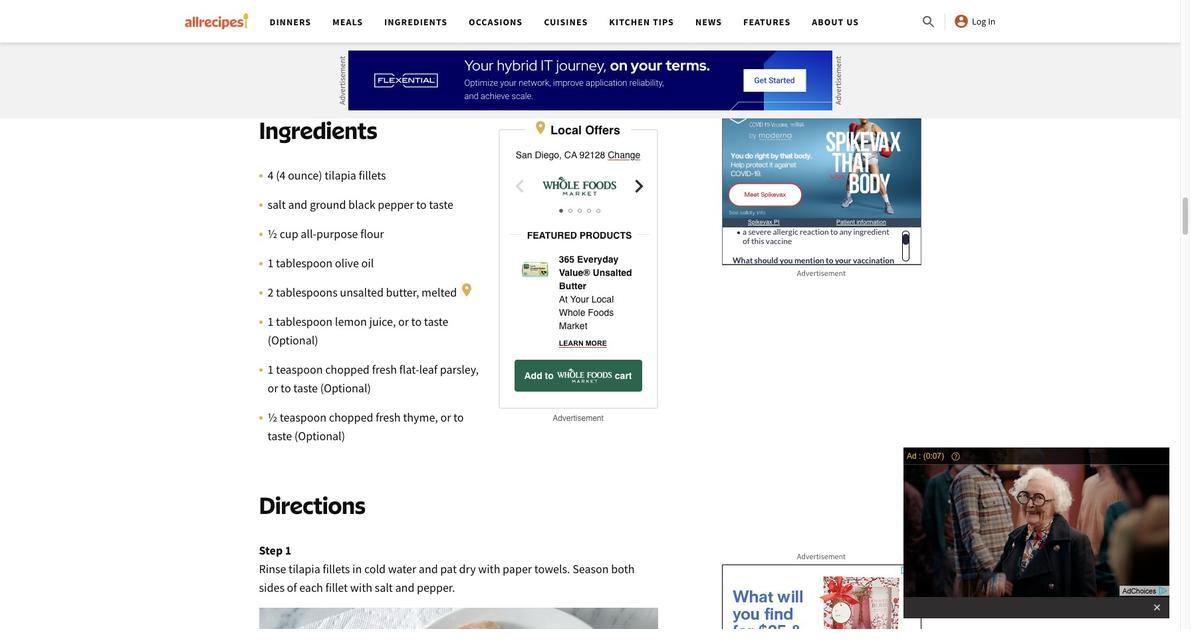 Task type: locate. For each thing, give the bounding box(es) containing it.
to inside lemon juice, or to taste (optional)
[[412, 314, 422, 329]]

or
[[399, 314, 409, 329], [268, 380, 278, 396], [441, 410, 451, 425]]

ingredients
[[385, 16, 448, 28], [259, 116, 377, 144]]

navigation containing dinners
[[259, 0, 922, 43]]

to inside chopped fresh flat-leaf parsley, or to taste (optional)
[[281, 380, 291, 396]]

1 vertical spatial tablespoon
[[276, 314, 333, 329]]

ingredients up so
[[385, 16, 448, 28]]

1 vertical spatial (optional)
[[320, 380, 371, 396]]

0 vertical spatial in
[[344, 37, 354, 52]]

"i
[[529, 0, 537, 15]]

fresh inside chopped fresh thyme, or to taste (optional)
[[376, 410, 401, 425]]

chopped fresh thyme, or to taste (optional)
[[268, 410, 464, 444]]

92128
[[580, 150, 606, 160]]

1 up the ½ teaspoon
[[268, 362, 274, 377]]

us
[[847, 16, 860, 28]]

cayenne,
[[259, 18, 304, 34]]

½
[[268, 226, 277, 241], [268, 410, 277, 425]]

news
[[696, 16, 723, 28]]

kitchen tips
[[610, 16, 675, 28]]

parmesan
[[328, 18, 378, 34]]

2 horizontal spatial or
[[441, 410, 451, 425]]

1 up 2
[[268, 255, 274, 271]]

1 vertical spatial chopped
[[329, 410, 374, 425]]

be
[[259, 37, 272, 52]]

1 horizontal spatial tilapia
[[325, 167, 357, 183]]

.
[[524, 0, 527, 15]]

and left it
[[475, 18, 495, 34]]

home image
[[185, 13, 249, 29]]

chopped inside chopped fresh thyme, or to taste (optional)
[[329, 410, 374, 425]]

this
[[612, 18, 633, 34]]

1 horizontal spatial with
[[479, 561, 501, 577]]

1 vertical spatial in
[[353, 561, 362, 577]]

about us
[[813, 16, 860, 28]]

0 horizontal spatial tilapia
[[289, 561, 321, 577]]

regular
[[283, 37, 318, 52]]

taste down the ½ teaspoon
[[268, 428, 292, 444]]

(optional) down the ½ teaspoon
[[295, 428, 345, 444]]

editorial
[[259, 66, 302, 82]]

salt and ground black pepper to taste
[[268, 197, 454, 212]]

fresh left flat-
[[372, 362, 397, 377]]

0 vertical spatial tilapia
[[325, 167, 357, 183]]

to left the
[[418, 18, 428, 34]]

½ left cup
[[268, 226, 277, 241]]

taste
[[429, 197, 454, 212], [424, 314, 449, 329], [294, 380, 318, 396], [268, 428, 292, 444]]

featured products
[[525, 230, 635, 241]]

chopped for ½ teaspoon
[[329, 410, 374, 425]]

search image
[[922, 14, 938, 30]]

to
[[418, 18, 428, 34], [417, 197, 427, 212], [412, 314, 422, 329], [545, 370, 554, 381], [281, 380, 291, 396], [454, 410, 464, 425]]

to right thyme,
[[454, 410, 464, 425]]

editorial contributions by corey williams
[[259, 66, 467, 82]]

meals link
[[333, 16, 363, 28]]

cuisines
[[544, 16, 588, 28]]

dry
[[459, 561, 476, 577]]

(optional)
[[268, 332, 319, 348], [320, 380, 371, 396], [295, 428, 345, 444]]

½ cup all-purpose flour
[[268, 226, 384, 241]]

0 vertical spatial with
[[479, 561, 501, 577]]

. "i added paprika, cayenne, and parmesan cheese to the flour and it was simply amazing. this will be a regular dish in our home. so fast and so simple, can't go wrong."
[[259, 0, 653, 52]]

0 vertical spatial ingredients
[[385, 16, 448, 28]]

1 for 1 tablespoon
[[268, 314, 274, 329]]

(optional) inside lemon juice, or to taste (optional)
[[268, 332, 319, 348]]

or inside chopped fresh flat-leaf parsley, or to taste (optional)
[[268, 380, 278, 396]]

1 vertical spatial local
[[592, 294, 614, 305]]

(optional) inside chopped fresh flat-leaf parsley, or to taste (optional)
[[320, 380, 371, 396]]

1
[[268, 255, 274, 271], [268, 314, 274, 329], [268, 362, 274, 377]]

1 vertical spatial or
[[268, 380, 278, 396]]

at your local whole foods market
[[559, 294, 614, 331]]

2 1 from the top
[[268, 314, 274, 329]]

tablespoon for 1 tablespoon
[[276, 314, 333, 329]]

0 horizontal spatial flour
[[361, 226, 384, 241]]

tilapia inside rinse tilapia fillets in cold water and pat dry with paper towels. season both sides of each fillet with salt and pepper.
[[289, 561, 321, 577]]

or right juice,
[[399, 314, 409, 329]]

0 horizontal spatial local
[[551, 123, 582, 137]]

taste inside lemon juice, or to taste (optional)
[[424, 314, 449, 329]]

our
[[356, 37, 373, 52]]

offers
[[586, 123, 621, 137]]

teaspoon
[[276, 362, 323, 377], [280, 410, 327, 425]]

teaspoon for (optional)
[[280, 410, 327, 425]]

(optional) down 1 tablespoon on the left of the page
[[268, 332, 319, 348]]

0 horizontal spatial with
[[350, 580, 373, 595]]

or down the 1 teaspoon
[[268, 380, 278, 396]]

flat-
[[400, 362, 419, 377]]

0 horizontal spatial fillets
[[323, 561, 350, 577]]

fillet
[[326, 580, 348, 595]]

fillets up "fillet"
[[323, 561, 350, 577]]

fillets inside rinse tilapia fillets in cold water and pat dry with paper towels. season both sides of each fillet with salt and pepper.
[[323, 561, 350, 577]]

1 horizontal spatial salt
[[375, 580, 393, 595]]

log in
[[973, 15, 996, 27]]

cuisines link
[[544, 16, 588, 28]]

0 vertical spatial 1
[[268, 255, 274, 271]]

1 tablespoon from the top
[[276, 255, 333, 271]]

1 vertical spatial fillets
[[323, 561, 350, 577]]

salt
[[268, 197, 286, 212], [375, 580, 393, 595]]

1 vertical spatial ingredients
[[259, 116, 377, 144]]

kitchen
[[610, 16, 651, 28]]

0 vertical spatial local
[[551, 123, 582, 137]]

0 horizontal spatial salt
[[268, 197, 286, 212]]

to down butter,
[[412, 314, 422, 329]]

fresh for thyme,
[[376, 410, 401, 425]]

teaspoon down 1 tablespoon on the left of the page
[[276, 362, 323, 377]]

news link
[[696, 16, 723, 28]]

flour up oil
[[361, 226, 384, 241]]

or right thyme,
[[441, 410, 451, 425]]

navigation
[[259, 0, 922, 43]]

0 horizontal spatial ingredients
[[259, 116, 377, 144]]

chopped down chopped fresh flat-leaf parsley, or to taste (optional)
[[329, 410, 374, 425]]

tilapia up ground
[[325, 167, 357, 183]]

fillets up black
[[359, 167, 386, 183]]

0 vertical spatial or
[[399, 314, 409, 329]]

logo image
[[557, 366, 613, 386]]

learn more button
[[559, 339, 607, 348]]

tilapia up the each
[[289, 561, 321, 577]]

parsley,
[[440, 362, 479, 377]]

thyme,
[[403, 410, 438, 425]]

1 ½ from the top
[[268, 226, 277, 241]]

(optional) inside chopped fresh thyme, or to taste (optional)
[[295, 428, 345, 444]]

learn more
[[559, 339, 607, 347]]

in inside rinse tilapia fillets in cold water and pat dry with paper towels. season both sides of each fillet with salt and pepper.
[[353, 561, 362, 577]]

your
[[571, 294, 589, 305]]

flour inside . "i added paprika, cayenne, and parmesan cheese to the flour and it was simply amazing. this will be a regular dish in our home. so fast and so simple, can't go wrong."
[[449, 18, 473, 34]]

chopped inside chopped fresh flat-leaf parsley, or to taste (optional)
[[325, 362, 370, 377]]

local up foods
[[592, 294, 614, 305]]

2 ½ from the top
[[268, 410, 277, 425]]

butter,
[[386, 285, 419, 300]]

3 1 from the top
[[268, 362, 274, 377]]

whole foods market logo image
[[533, 173, 626, 199]]

local up ca at the top left
[[551, 123, 582, 137]]

butter
[[559, 281, 587, 291]]

fresh inside chopped fresh flat-leaf parsley, or to taste (optional)
[[372, 362, 397, 377]]

with right "dry" at the bottom of page
[[479, 561, 501, 577]]

1 vertical spatial teaspoon
[[280, 410, 327, 425]]

fresh left thyme,
[[376, 410, 401, 425]]

taste down melted
[[424, 314, 449, 329]]

simply
[[528, 18, 562, 34]]

go
[[547, 37, 560, 52]]

1 horizontal spatial fillets
[[359, 167, 386, 183]]

to inside chopped fresh thyme, or to taste (optional)
[[454, 410, 464, 425]]

fresh for flat-
[[372, 362, 397, 377]]

2 vertical spatial or
[[441, 410, 451, 425]]

tips
[[653, 16, 675, 28]]

2 vertical spatial (optional)
[[295, 428, 345, 444]]

tilapia
[[325, 167, 357, 183], [289, 561, 321, 577]]

products
[[580, 230, 632, 241]]

1 for 1 tablespoon olive oil
[[268, 255, 274, 271]]

1 vertical spatial flour
[[361, 226, 384, 241]]

0 vertical spatial teaspoon
[[276, 362, 323, 377]]

market
[[559, 321, 588, 331]]

1 horizontal spatial flour
[[449, 18, 473, 34]]

leaf
[[419, 362, 438, 377]]

in left our
[[344, 37, 354, 52]]

365
[[559, 254, 575, 265]]

diego,
[[535, 150, 562, 160]]

4 (4 ounce) tilapia fillets
[[268, 167, 386, 183]]

tablespoon down the 'tablespoons'
[[276, 314, 333, 329]]

1 vertical spatial fresh
[[376, 410, 401, 425]]

0 horizontal spatial or
[[268, 380, 278, 396]]

advertisement region
[[348, 51, 833, 110], [722, 99, 922, 265], [722, 565, 922, 629]]

1 1 from the top
[[268, 255, 274, 271]]

fillets
[[359, 167, 386, 183], [323, 561, 350, 577]]

to down the 1 teaspoon
[[281, 380, 291, 396]]

1 horizontal spatial local
[[592, 294, 614, 305]]

1 vertical spatial 1
[[268, 314, 274, 329]]

0 vertical spatial flour
[[449, 18, 473, 34]]

4
[[268, 167, 274, 183]]

2 vertical spatial 1
[[268, 362, 274, 377]]

salt down cold
[[375, 580, 393, 595]]

0 vertical spatial fresh
[[372, 362, 397, 377]]

in left cold
[[353, 561, 362, 577]]

1 vertical spatial tilapia
[[289, 561, 321, 577]]

and up pepper. on the bottom
[[419, 561, 438, 577]]

2 tablespoon from the top
[[276, 314, 333, 329]]

0 vertical spatial chopped
[[325, 362, 370, 377]]

kitchen tips link
[[610, 16, 675, 28]]

unsalted
[[340, 285, 384, 300]]

0 vertical spatial (optional)
[[268, 332, 319, 348]]

ingredients up 4 (4 ounce) tilapia fillets
[[259, 116, 377, 144]]

flour up so
[[449, 18, 473, 34]]

1 down 2
[[268, 314, 274, 329]]

cart
[[615, 370, 632, 381]]

with down cold
[[350, 580, 373, 595]]

1 horizontal spatial or
[[399, 314, 409, 329]]

tablespoon up the 'tablespoons'
[[276, 255, 333, 271]]

½ down the 1 teaspoon
[[268, 410, 277, 425]]

(optional) up chopped fresh thyme, or to taste (optional) at the left of the page
[[320, 380, 371, 396]]

tablespoons
[[276, 285, 338, 300]]

1 teaspoon
[[268, 362, 323, 377]]

taste down the 1 teaspoon
[[294, 380, 318, 396]]

pepper.
[[417, 580, 455, 595]]

lemon
[[335, 314, 367, 329]]

chopped down lemon juice, or to taste (optional)
[[325, 362, 370, 377]]

0 vertical spatial ½
[[268, 226, 277, 241]]

and left so
[[446, 37, 465, 52]]

to inside . "i added paprika, cayenne, and parmesan cheese to the flour and it was simply amazing. this will be a regular dish in our home. so fast and so simple, can't go wrong."
[[418, 18, 428, 34]]

½ for ½ teaspoon
[[268, 410, 277, 425]]

0 vertical spatial fillets
[[359, 167, 386, 183]]

0 vertical spatial tablespoon
[[276, 255, 333, 271]]

1 vertical spatial with
[[350, 580, 373, 595]]

1 vertical spatial salt
[[375, 580, 393, 595]]

salt down (4
[[268, 197, 286, 212]]

½ teaspoon
[[268, 410, 327, 425]]

teaspoon down the 1 teaspoon
[[280, 410, 327, 425]]

home.
[[376, 37, 407, 52]]

1 vertical spatial ½
[[268, 410, 277, 425]]

simple,
[[481, 37, 518, 52]]



Task type: describe. For each thing, give the bounding box(es) containing it.
whole
[[559, 307, 586, 318]]

advertisement
[[553, 414, 604, 423]]

will
[[635, 18, 653, 34]]

williams
[[421, 66, 467, 82]]

features
[[744, 16, 791, 28]]

san diego, ca 92128 change
[[516, 150, 641, 160]]

tablespoon for 1 tablespoon olive oil
[[276, 255, 333, 271]]

overhead shot of raw tilapia fillets on a plate next to salt and pepper image
[[259, 608, 658, 629]]

1 for 1 teaspoon
[[268, 362, 274, 377]]

so
[[467, 37, 479, 52]]

by
[[374, 66, 386, 82]]

towels.
[[535, 561, 571, 577]]

melted
[[422, 285, 457, 300]]

san
[[516, 150, 533, 160]]

taste inside chopped fresh flat-leaf parsley, or to taste (optional)
[[294, 380, 318, 396]]

everyday
[[578, 254, 619, 265]]

account image
[[954, 13, 970, 29]]

was
[[506, 18, 526, 34]]

can't
[[520, 37, 545, 52]]

pat
[[441, 561, 457, 577]]

½ for ½ cup all-purpose flour
[[268, 226, 277, 241]]

juice,
[[370, 314, 396, 329]]

paper
[[503, 561, 532, 577]]

occasions
[[469, 16, 523, 28]]

ground
[[310, 197, 346, 212]]

water
[[388, 561, 417, 577]]

1 horizontal spatial ingredients
[[385, 16, 448, 28]]

and up dish
[[306, 18, 326, 34]]

sides
[[259, 580, 285, 595]]

change
[[608, 150, 641, 160]]

meals
[[333, 16, 363, 28]]

black
[[349, 197, 376, 212]]

chopped for 1 teaspoon
[[325, 362, 370, 377]]

features link
[[744, 16, 791, 28]]

local offers
[[551, 123, 621, 137]]

ca
[[565, 150, 577, 160]]

and down water at bottom
[[396, 580, 415, 595]]

or inside chopped fresh thyme, or to taste (optional)
[[441, 410, 451, 425]]

log
[[973, 15, 987, 27]]

oil
[[362, 255, 374, 271]]

change button
[[608, 148, 641, 161]]

0 vertical spatial salt
[[268, 197, 286, 212]]

value®
[[559, 267, 591, 278]]

rinse tilapia fillets in cold water and pat dry with paper towels. season both sides of each fillet with salt and pepper.
[[259, 561, 635, 595]]

a
[[274, 37, 280, 52]]

cup
[[280, 226, 299, 241]]

occasions link
[[469, 16, 523, 28]]

purpose
[[317, 226, 358, 241]]

season
[[573, 561, 609, 577]]

corey
[[388, 66, 419, 82]]

teaspoon for to
[[276, 362, 323, 377]]

cheese
[[380, 18, 415, 34]]

about us link
[[813, 16, 860, 28]]

salt inside rinse tilapia fillets in cold water and pat dry with paper towels. season both sides of each fillet with salt and pepper.
[[375, 580, 393, 595]]

chopped fresh flat-leaf parsley, or to taste (optional)
[[268, 362, 479, 396]]

to right add
[[545, 370, 554, 381]]

both
[[612, 561, 635, 577]]

rinse
[[259, 561, 286, 577]]

to right pepper
[[417, 197, 427, 212]]

2
[[268, 285, 274, 300]]

so
[[410, 37, 423, 52]]

learn
[[559, 339, 584, 347]]

taste inside chopped fresh thyme, or to taste (optional)
[[268, 428, 292, 444]]

of
[[287, 580, 297, 595]]

dinners link
[[270, 16, 311, 28]]

directions
[[259, 491, 366, 519]]

1 tablespoon
[[268, 314, 333, 329]]

or inside lemon juice, or to taste (optional)
[[399, 314, 409, 329]]

at
[[559, 294, 568, 305]]

2 tablespoons unsalted butter, melted
[[268, 285, 457, 300]]

amazing.
[[564, 18, 610, 34]]

taste right pepper
[[429, 197, 454, 212]]

add
[[525, 370, 543, 381]]

paprika,
[[574, 0, 615, 15]]

and left ground
[[288, 197, 308, 212]]

about
[[813, 16, 845, 28]]

365 everyday value® unsalted butter
[[559, 254, 633, 291]]

local inside at your local whole foods market
[[592, 294, 614, 305]]

(4
[[276, 167, 286, 183]]

offer for 365 everyday value® unsalted butter image
[[518, 253, 554, 286]]

in
[[989, 15, 996, 27]]

in inside . "i added paprika, cayenne, and parmesan cheese to the flour and it was simply amazing. this will be a regular dish in our home. so fast and so simple, can't go wrong."
[[344, 37, 354, 52]]

add to
[[525, 370, 554, 381]]

it
[[497, 18, 504, 34]]

cold
[[365, 561, 386, 577]]

featured
[[527, 230, 577, 241]]



Task type: vqa. For each thing, say whether or not it's contained in the screenshot.
4
yes



